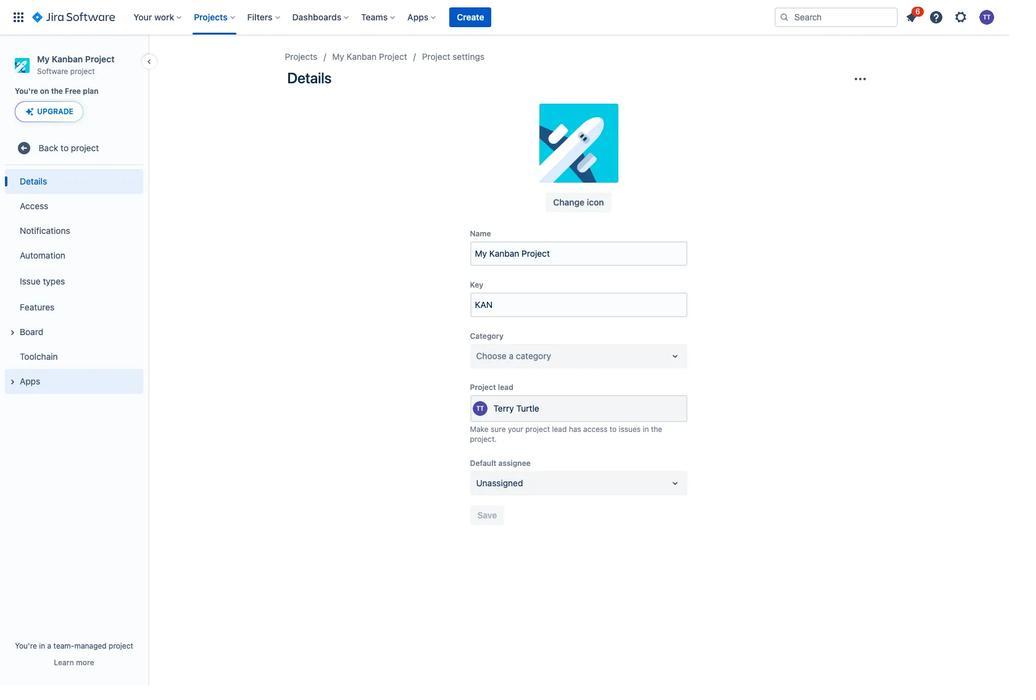 Task type: locate. For each thing, give the bounding box(es) containing it.
the
[[51, 87, 63, 96], [651, 425, 662, 434]]

the right 'on'
[[51, 87, 63, 96]]

issue types link
[[5, 268, 143, 295]]

projects for projects link
[[285, 51, 318, 62]]

software
[[37, 67, 68, 76]]

0 horizontal spatial kanban
[[52, 54, 83, 64]]

notifications
[[20, 225, 70, 236]]

0 vertical spatial to
[[61, 143, 69, 153]]

projects inside dropdown button
[[194, 12, 228, 22]]

1 horizontal spatial to
[[610, 425, 617, 434]]

project down primary element
[[379, 51, 407, 62]]

project
[[379, 51, 407, 62], [422, 51, 450, 62], [85, 54, 115, 64], [470, 383, 496, 392]]

Category text field
[[476, 350, 479, 362]]

sure
[[491, 425, 506, 434]]

project settings
[[422, 51, 485, 62]]

details up access
[[20, 176, 47, 186]]

1 open image from the top
[[668, 349, 683, 364]]

terry turtle
[[494, 403, 539, 414]]

more image
[[853, 72, 868, 86]]

project up details link
[[71, 143, 99, 153]]

apps inside dropdown button
[[408, 12, 429, 22]]

1 vertical spatial projects
[[285, 51, 318, 62]]

automation
[[20, 250, 65, 260]]

you're for you're in a team-managed project
[[15, 641, 37, 651]]

back to project
[[39, 143, 99, 153]]

lead inside "make sure your project lead has access to issues in the project."
[[552, 425, 567, 434]]

apps down the toolchain
[[20, 376, 40, 386]]

apps
[[408, 12, 429, 22], [20, 376, 40, 386]]

in right issues
[[643, 425, 649, 434]]

0 horizontal spatial in
[[39, 641, 45, 651]]

1 vertical spatial to
[[610, 425, 617, 434]]

in inside "make sure your project lead has access to issues in the project."
[[643, 425, 649, 434]]

back
[[39, 143, 58, 153]]

0 vertical spatial apps
[[408, 12, 429, 22]]

toolchain
[[20, 351, 58, 362]]

1 horizontal spatial the
[[651, 425, 662, 434]]

0 horizontal spatial projects
[[194, 12, 228, 22]]

banner containing your work
[[0, 0, 1009, 35]]

0 horizontal spatial the
[[51, 87, 63, 96]]

1 vertical spatial a
[[47, 641, 51, 651]]

2 you're from the top
[[15, 641, 37, 651]]

Default assignee text field
[[476, 477, 479, 490]]

open image for choose a category
[[668, 349, 683, 364]]

1 vertical spatial details
[[20, 176, 47, 186]]

0 horizontal spatial details
[[20, 176, 47, 186]]

projects
[[194, 12, 228, 22], [285, 51, 318, 62]]

0 vertical spatial you're
[[15, 87, 38, 96]]

kanban up software on the left top
[[52, 54, 83, 64]]

notifications link
[[5, 219, 143, 243]]

banner
[[0, 0, 1009, 35]]

kanban down teams at the left top
[[347, 51, 377, 62]]

filters button
[[244, 7, 285, 27]]

1 vertical spatial in
[[39, 641, 45, 651]]

project up "terry turtle" 'icon'
[[470, 383, 496, 392]]

team-
[[53, 641, 74, 651]]

1 horizontal spatial lead
[[552, 425, 567, 434]]

a
[[509, 351, 514, 361], [47, 641, 51, 651]]

0 vertical spatial the
[[51, 87, 63, 96]]

default
[[470, 459, 497, 468]]

project.
[[470, 435, 497, 444]]

my kanban project
[[332, 51, 407, 62]]

details down projects link
[[287, 69, 332, 86]]

my
[[332, 51, 344, 62], [37, 54, 50, 64]]

1 horizontal spatial my
[[332, 51, 344, 62]]

lead left has
[[552, 425, 567, 434]]

0 horizontal spatial my
[[37, 54, 50, 64]]

learn
[[54, 658, 74, 667]]

make sure your project lead has access to issues in the project.
[[470, 425, 662, 444]]

0 vertical spatial in
[[643, 425, 649, 434]]

1 horizontal spatial details
[[287, 69, 332, 86]]

1 vertical spatial apps
[[20, 376, 40, 386]]

learn more
[[54, 658, 94, 667]]

project up plan
[[70, 67, 95, 76]]

filters
[[247, 12, 273, 22]]

my right projects link
[[332, 51, 344, 62]]

0 vertical spatial lead
[[498, 383, 514, 392]]

create button
[[450, 7, 492, 27]]

kanban inside my kanban project software project
[[52, 54, 83, 64]]

my kanban project software project
[[37, 54, 115, 76]]

unassigned
[[476, 478, 523, 488]]

project avatar image
[[539, 104, 618, 183]]

kanban
[[347, 51, 377, 62], [52, 54, 83, 64]]

0 vertical spatial open image
[[668, 349, 683, 364]]

1 horizontal spatial kanban
[[347, 51, 377, 62]]

1 vertical spatial you're
[[15, 641, 37, 651]]

1 horizontal spatial apps
[[408, 12, 429, 22]]

toolchain link
[[5, 345, 143, 369]]

to left issues
[[610, 425, 617, 434]]

types
[[43, 276, 65, 286]]

projects right work
[[194, 12, 228, 22]]

name
[[470, 229, 491, 238]]

apps button
[[5, 369, 143, 394]]

1 horizontal spatial projects
[[285, 51, 318, 62]]

in left team-
[[39, 641, 45, 651]]

learn more button
[[54, 658, 94, 668]]

to
[[61, 143, 69, 153], [610, 425, 617, 434]]

the inside "make sure your project lead has access to issues in the project."
[[651, 425, 662, 434]]

0 vertical spatial a
[[509, 351, 514, 361]]

board
[[20, 327, 43, 337]]

issue
[[20, 276, 41, 286]]

lead
[[498, 383, 514, 392], [552, 425, 567, 434]]

in
[[643, 425, 649, 434], [39, 641, 45, 651]]

my inside my kanban project software project
[[37, 54, 50, 64]]

to right back
[[61, 143, 69, 153]]

1 horizontal spatial in
[[643, 425, 649, 434]]

1 you're from the top
[[15, 87, 38, 96]]

category
[[470, 331, 504, 341]]

turtle
[[516, 403, 539, 414]]

my up software on the left top
[[37, 54, 50, 64]]

project inside my kanban project software project
[[85, 54, 115, 64]]

projects down dashboards
[[285, 51, 318, 62]]

default assignee
[[470, 459, 531, 468]]

features
[[20, 302, 54, 312]]

you're
[[15, 87, 38, 96], [15, 641, 37, 651]]

automation link
[[5, 243, 143, 268]]

apps right teams dropdown button
[[408, 12, 429, 22]]

your work
[[134, 12, 174, 22]]

projects button
[[190, 7, 240, 27]]

0 horizontal spatial apps
[[20, 376, 40, 386]]

my for my kanban project software project
[[37, 54, 50, 64]]

1 vertical spatial the
[[651, 425, 662, 434]]

details link
[[5, 169, 143, 194]]

a right choose
[[509, 351, 514, 361]]

project
[[70, 67, 95, 76], [71, 143, 99, 153], [526, 425, 550, 434], [109, 641, 133, 651]]

group
[[5, 166, 143, 398]]

plan
[[83, 87, 99, 96]]

a left team-
[[47, 641, 51, 651]]

the right issues
[[651, 425, 662, 434]]

details
[[287, 69, 332, 86], [20, 176, 47, 186]]

change icon button
[[546, 193, 612, 212]]

expand image
[[5, 375, 20, 390]]

your work button
[[130, 7, 187, 27]]

you're left team-
[[15, 641, 37, 651]]

1 vertical spatial open image
[[668, 476, 683, 491]]

0 horizontal spatial to
[[61, 143, 69, 153]]

access link
[[5, 194, 143, 219]]

primary element
[[7, 0, 775, 35]]

0 vertical spatial projects
[[194, 12, 228, 22]]

upgrade
[[37, 107, 73, 116]]

settings image
[[954, 10, 969, 25]]

2 open image from the top
[[668, 476, 683, 491]]

project right your
[[526, 425, 550, 434]]

jira software image
[[32, 10, 115, 25], [32, 10, 115, 25]]

project lead
[[470, 383, 514, 392]]

project up plan
[[85, 54, 115, 64]]

assignee
[[499, 459, 531, 468]]

your
[[508, 425, 523, 434]]

lead up terry
[[498, 383, 514, 392]]

you're left 'on'
[[15, 87, 38, 96]]

1 vertical spatial lead
[[552, 425, 567, 434]]

open image
[[668, 349, 683, 364], [668, 476, 683, 491]]



Task type: vqa. For each thing, say whether or not it's contained in the screenshot.
My Kanban Project at the top left of the page
yes



Task type: describe. For each thing, give the bounding box(es) containing it.
kanban for my kanban project software project
[[52, 54, 83, 64]]

terry turtle image
[[473, 401, 487, 416]]

your
[[134, 12, 152, 22]]

appswitcher icon image
[[11, 10, 26, 25]]

icon
[[587, 197, 604, 207]]

apps button
[[404, 7, 441, 27]]

create
[[457, 12, 484, 22]]

choose
[[476, 351, 507, 361]]

your profile and settings image
[[980, 10, 995, 25]]

project inside my kanban project software project
[[70, 67, 95, 76]]

0 horizontal spatial a
[[47, 641, 51, 651]]

Search field
[[775, 7, 898, 27]]

managed
[[74, 641, 107, 651]]

project left settings at the left top of page
[[422, 51, 450, 62]]

project right managed
[[109, 641, 133, 651]]

choose a category
[[476, 351, 551, 361]]

notifications image
[[904, 10, 919, 25]]

upgrade button
[[15, 102, 83, 122]]

kanban for my kanban project
[[347, 51, 377, 62]]

dashboards
[[292, 12, 342, 22]]

work
[[154, 12, 174, 22]]

search image
[[780, 12, 790, 22]]

access
[[20, 201, 48, 211]]

make
[[470, 425, 489, 434]]

issues
[[619, 425, 641, 434]]

access
[[583, 425, 608, 434]]

projects for projects dropdown button at the top left of the page
[[194, 12, 228, 22]]

category
[[516, 351, 551, 361]]

6
[[916, 7, 920, 16]]

my for my kanban project
[[332, 51, 344, 62]]

project inside "make sure your project lead has access to issues in the project."
[[526, 425, 550, 434]]

teams
[[361, 12, 388, 22]]

teams button
[[358, 7, 400, 27]]

issue types
[[20, 276, 65, 286]]

expand image
[[5, 326, 20, 340]]

group containing details
[[5, 166, 143, 398]]

has
[[569, 425, 581, 434]]

change
[[553, 197, 585, 207]]

1 horizontal spatial a
[[509, 351, 514, 361]]

dashboards button
[[289, 7, 354, 27]]

0 vertical spatial details
[[287, 69, 332, 86]]

free
[[65, 87, 81, 96]]

you're on the free plan
[[15, 87, 99, 96]]

my kanban project link
[[332, 49, 407, 64]]

terry
[[494, 403, 514, 414]]

project settings link
[[422, 49, 485, 64]]

features link
[[5, 295, 143, 320]]

you're for you're on the free plan
[[15, 87, 38, 96]]

on
[[40, 87, 49, 96]]

Key field
[[471, 294, 686, 316]]

apps inside button
[[20, 376, 40, 386]]

back to project link
[[5, 136, 143, 161]]

key
[[470, 280, 483, 290]]

settings
[[453, 51, 485, 62]]

Name field
[[471, 243, 686, 265]]

change icon
[[553, 197, 604, 207]]

open image for unassigned
[[668, 476, 683, 491]]

projects link
[[285, 49, 318, 64]]

you're in a team-managed project
[[15, 641, 133, 651]]

more
[[76, 658, 94, 667]]

board button
[[5, 320, 143, 345]]

0 horizontal spatial lead
[[498, 383, 514, 392]]

to inside "make sure your project lead has access to issues in the project."
[[610, 425, 617, 434]]

help image
[[929, 10, 944, 25]]



